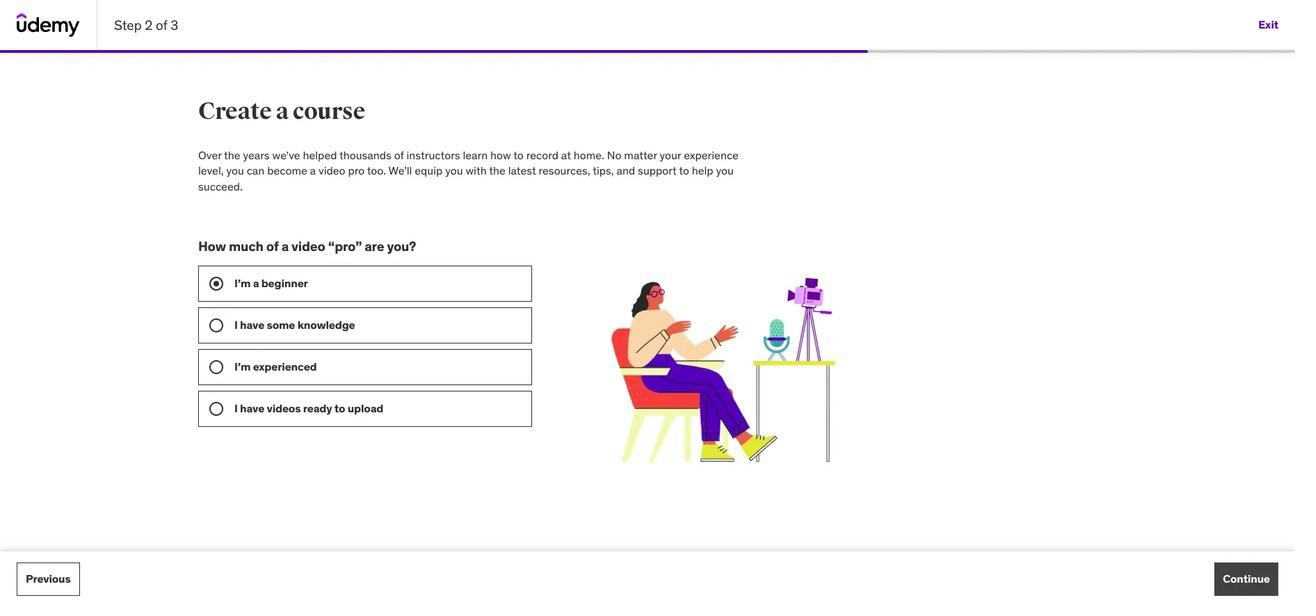 Task type: describe. For each thing, give the bounding box(es) containing it.
are
[[365, 238, 384, 255]]

resources,
[[539, 164, 590, 178]]

2
[[145, 16, 153, 33]]

a up beginner
[[281, 238, 289, 255]]

you?
[[387, 238, 416, 255]]

2 you from the left
[[445, 164, 463, 178]]

i have videos ready to upload
[[234, 401, 383, 415]]

equip
[[415, 164, 443, 178]]

how much of a video "pro" are you?
[[198, 238, 416, 255]]

no
[[607, 148, 622, 162]]

upload
[[348, 401, 383, 415]]

previous button
[[17, 563, 80, 596]]

step 2 of 3 element
[[0, 50, 868, 53]]

much
[[229, 238, 264, 255]]

tips,
[[593, 164, 614, 178]]

of inside the over the years we've helped thousands of instructors learn how to record at home. no matter your experience level, you can become a video pro too. we'll equip you with the latest resources, tips, and support to help you succeed.
[[394, 148, 404, 162]]

video inside the over the years we've helped thousands of instructors learn how to record at home. no matter your experience level, you can become a video pro too. we'll equip you with the latest resources, tips, and support to help you succeed.
[[319, 164, 345, 178]]

"pro"
[[328, 238, 362, 255]]

0 vertical spatial the
[[224, 148, 240, 162]]

1 vertical spatial video
[[292, 238, 325, 255]]

create a course
[[198, 97, 365, 126]]

we've
[[272, 148, 300, 162]]

experienced
[[253, 360, 317, 374]]

2 horizontal spatial to
[[679, 164, 689, 178]]

with
[[466, 164, 487, 178]]

have for some
[[240, 318, 264, 332]]

help
[[692, 164, 713, 178]]

knowledge
[[298, 318, 355, 332]]

ready
[[303, 401, 332, 415]]

beginner
[[261, 276, 308, 290]]

how
[[491, 148, 511, 162]]

exit button
[[1259, 8, 1279, 42]]

i'm a beginner
[[234, 276, 308, 290]]

1 you from the left
[[226, 164, 244, 178]]

home.
[[574, 148, 604, 162]]

i for i have some knowledge
[[234, 318, 238, 332]]

how
[[198, 238, 226, 255]]

level,
[[198, 164, 224, 178]]

a inside the over the years we've helped thousands of instructors learn how to record at home. no matter your experience level, you can become a video pro too. we'll equip you with the latest resources, tips, and support to help you succeed.
[[310, 164, 316, 178]]

0 horizontal spatial to
[[334, 401, 345, 415]]

i'm for i'm a beginner
[[234, 276, 251, 290]]

helped
[[303, 148, 337, 162]]

1 horizontal spatial the
[[489, 164, 506, 178]]

pro
[[348, 164, 365, 178]]

succeed.
[[198, 179, 243, 193]]

and
[[617, 164, 635, 178]]

i have some knowledge
[[234, 318, 355, 332]]

step 2 of 3
[[114, 16, 178, 33]]



Task type: vqa. For each thing, say whether or not it's contained in the screenshot.
the bottommost video
yes



Task type: locate. For each thing, give the bounding box(es) containing it.
video down helped
[[319, 164, 345, 178]]

0 vertical spatial i
[[234, 318, 238, 332]]

latest
[[508, 164, 536, 178]]

a left beginner
[[253, 276, 259, 290]]

2 vertical spatial to
[[334, 401, 345, 415]]

0 vertical spatial of
[[156, 16, 167, 33]]

thousands
[[339, 148, 392, 162]]

0 horizontal spatial you
[[226, 164, 244, 178]]

have
[[240, 318, 264, 332], [240, 401, 264, 415]]

to left help
[[679, 164, 689, 178]]

years
[[243, 148, 270, 162]]

0 vertical spatial i'm
[[234, 276, 251, 290]]

0 vertical spatial have
[[240, 318, 264, 332]]

have left some
[[240, 318, 264, 332]]

we'll
[[389, 164, 412, 178]]

1 vertical spatial i
[[234, 401, 238, 415]]

over the years we've helped thousands of instructors learn how to record at home. no matter your experience level, you can become a video pro too. we'll equip you with the latest resources, tips, and support to help you succeed.
[[198, 148, 739, 193]]

i'm down much
[[234, 276, 251, 290]]

of up we'll
[[394, 148, 404, 162]]

i
[[234, 318, 238, 332], [234, 401, 238, 415]]

support
[[638, 164, 677, 178]]

video
[[319, 164, 345, 178], [292, 238, 325, 255]]

step
[[114, 16, 142, 33]]

2 i'm from the top
[[234, 360, 251, 374]]

0 vertical spatial to
[[514, 148, 524, 162]]

a up "we've"
[[276, 97, 289, 126]]

at
[[561, 148, 571, 162]]

of
[[156, 16, 167, 33], [394, 148, 404, 162], [266, 238, 279, 255]]

1 horizontal spatial to
[[514, 148, 524, 162]]

1 vertical spatial i'm
[[234, 360, 251, 374]]

continue button
[[1215, 563, 1279, 596]]

the right over
[[224, 148, 240, 162]]

1 i'm from the top
[[234, 276, 251, 290]]

3 you from the left
[[716, 164, 734, 178]]

learn
[[463, 148, 488, 162]]

previous
[[26, 572, 71, 586]]

of for how much of a video "pro" are you?
[[266, 238, 279, 255]]

2 i from the top
[[234, 401, 238, 415]]

1 i from the top
[[234, 318, 238, 332]]

a
[[276, 97, 289, 126], [310, 164, 316, 178], [281, 238, 289, 255], [253, 276, 259, 290]]

0 horizontal spatial of
[[156, 16, 167, 33]]

a down helped
[[310, 164, 316, 178]]

i'm left experienced
[[234, 360, 251, 374]]

1 have from the top
[[240, 318, 264, 332]]

can
[[247, 164, 265, 178]]

2 vertical spatial of
[[266, 238, 279, 255]]

you down experience
[[716, 164, 734, 178]]

i left videos
[[234, 401, 238, 415]]

over
[[198, 148, 222, 162]]

some
[[267, 318, 295, 332]]

the
[[224, 148, 240, 162], [489, 164, 506, 178]]

your
[[660, 148, 681, 162]]

2 horizontal spatial you
[[716, 164, 734, 178]]

have for videos
[[240, 401, 264, 415]]

i for i have videos ready to upload
[[234, 401, 238, 415]]

3
[[171, 16, 178, 33]]

0 horizontal spatial the
[[224, 148, 240, 162]]

1 horizontal spatial you
[[445, 164, 463, 178]]

record
[[526, 148, 559, 162]]

you left can
[[226, 164, 244, 178]]

become
[[267, 164, 307, 178]]

to up latest
[[514, 148, 524, 162]]

udemy image
[[17, 13, 80, 37]]

1 horizontal spatial of
[[266, 238, 279, 255]]

of right '2'
[[156, 16, 167, 33]]

continue
[[1223, 572, 1270, 586]]

i'm experienced
[[234, 360, 317, 374]]

2 have from the top
[[240, 401, 264, 415]]

i'm for i'm experienced
[[234, 360, 251, 374]]

video left "pro"
[[292, 238, 325, 255]]

1 vertical spatial the
[[489, 164, 506, 178]]

of right much
[[266, 238, 279, 255]]

you
[[226, 164, 244, 178], [445, 164, 463, 178], [716, 164, 734, 178]]

the down how at the top
[[489, 164, 506, 178]]

i'm
[[234, 276, 251, 290], [234, 360, 251, 374]]

1 vertical spatial to
[[679, 164, 689, 178]]

create
[[198, 97, 272, 126]]

exit
[[1259, 18, 1279, 32]]

2 horizontal spatial of
[[394, 148, 404, 162]]

to right ready
[[334, 401, 345, 415]]

to
[[514, 148, 524, 162], [679, 164, 689, 178], [334, 401, 345, 415]]

i left some
[[234, 318, 238, 332]]

have left videos
[[240, 401, 264, 415]]

1 vertical spatial have
[[240, 401, 264, 415]]

course
[[293, 97, 365, 126]]

0 vertical spatial video
[[319, 164, 345, 178]]

of for step 2 of 3
[[156, 16, 167, 33]]

you left with in the top of the page
[[445, 164, 463, 178]]

matter
[[624, 148, 657, 162]]

videos
[[267, 401, 301, 415]]

1 vertical spatial of
[[394, 148, 404, 162]]

too.
[[367, 164, 386, 178]]

experience
[[684, 148, 739, 162]]

instructors
[[407, 148, 460, 162]]



